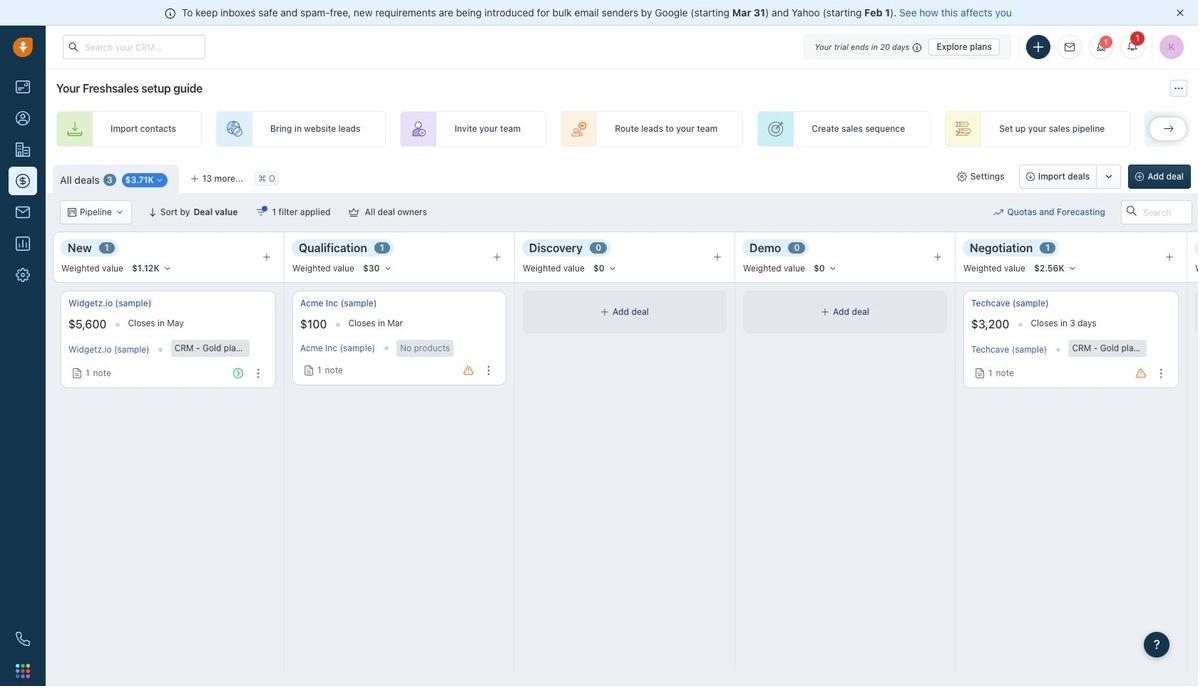 Task type: locate. For each thing, give the bounding box(es) containing it.
0 vertical spatial container_wx8msf4aqz5i3rn1 image
[[155, 176, 164, 185]]

1 horizontal spatial container_wx8msf4aqz5i3rn1 image
[[155, 176, 164, 185]]

group
[[1019, 165, 1122, 189]]

2 horizontal spatial container_wx8msf4aqz5i3rn1 image
[[601, 308, 609, 317]]

container_wx8msf4aqz5i3rn1 image
[[155, 176, 164, 185], [115, 208, 124, 217], [601, 308, 609, 317]]

container_wx8msf4aqz5i3rn1 image
[[957, 172, 967, 182], [256, 208, 266, 218], [349, 208, 359, 218], [994, 208, 1004, 218], [68, 208, 76, 217], [821, 308, 830, 317], [304, 366, 314, 376], [72, 369, 82, 379], [975, 369, 985, 379]]

phone image
[[16, 633, 30, 647]]

Search your CRM... text field
[[63, 35, 205, 59]]

1 vertical spatial container_wx8msf4aqz5i3rn1 image
[[115, 208, 124, 217]]

freshworks switcher image
[[16, 665, 30, 679]]

phone element
[[9, 626, 37, 654]]

0 horizontal spatial container_wx8msf4aqz5i3rn1 image
[[115, 208, 124, 217]]



Task type: vqa. For each thing, say whether or not it's contained in the screenshot.
container_WX8MsF4aQZ5i3RN1 icon
yes



Task type: describe. For each thing, give the bounding box(es) containing it.
2 vertical spatial container_wx8msf4aqz5i3rn1 image
[[601, 308, 609, 317]]

close image
[[1177, 9, 1184, 16]]

Search field
[[1121, 200, 1193, 225]]

send email image
[[1065, 43, 1075, 52]]



